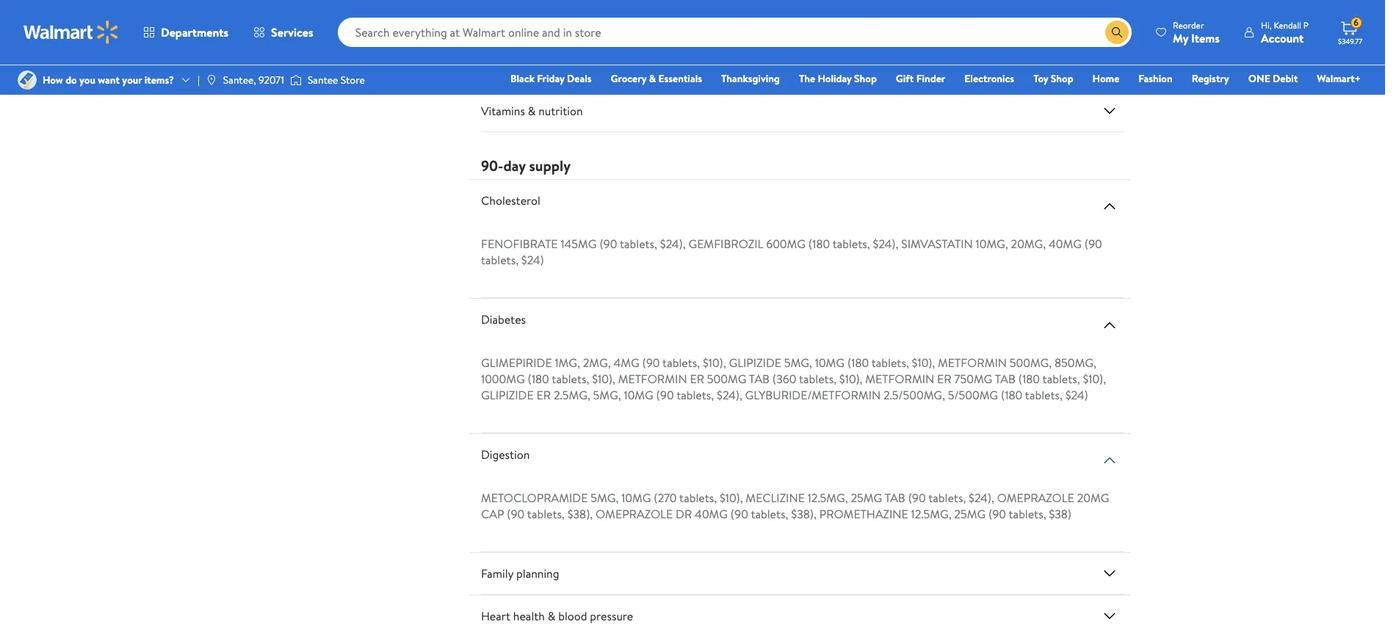 Task type: vqa. For each thing, say whether or not it's contained in the screenshot.
the time!
no



Task type: locate. For each thing, give the bounding box(es) containing it.
12.5mg,
[[808, 490, 848, 506], [911, 506, 952, 522]]

do
[[66, 73, 77, 87]]

omeprazole left 20mg on the bottom right
[[997, 490, 1075, 506]]

1 horizontal spatial 40mg
[[1049, 236, 1082, 252]]

home
[[1093, 71, 1120, 86]]

electronics link
[[958, 71, 1021, 87]]

how
[[43, 73, 63, 87]]

5mg, up "glyburide/metformin"
[[785, 355, 813, 371]]

$24) left the 145mg
[[522, 252, 544, 268]]

2.5/500mg,
[[884, 387, 946, 403]]

gift finder link
[[890, 71, 952, 87]]

toy shop link
[[1027, 71, 1080, 87]]

$24), inside metoclopramide 5mg, 10mg (270 tablets, $10), meclizine 12.5mg, 25mg tab (90 tablets, $24), omeprazole 20mg cap (90 tablets, $38), omeprazole dr 40mg (90 tablets, $38), promethazine 12.5mg, 25mg (90 tablets, $38)
[[969, 490, 995, 506]]

supply
[[529, 156, 571, 176]]

er left "2.5mg,"
[[537, 387, 551, 403]]

6 $349.77
[[1339, 16, 1363, 46]]

$24) inside fenofibrate 145mg (90 tablets, $24), gemfibrozil 600mg (180 tablets, $24), simvastatin 10mg, 20mg, 40mg (90 tablets, $24)
[[522, 252, 544, 268]]

1 horizontal spatial shop
[[1051, 71, 1074, 86]]

finder
[[917, 71, 946, 86]]

$24) down 850mg,
[[1066, 387, 1089, 403]]

10mg,
[[976, 236, 1009, 252]]

40mg inside metoclopramide 5mg, 10mg (270 tablets, $10), meclizine 12.5mg, 25mg tab (90 tablets, $24), omeprazole 20mg cap (90 tablets, $38), omeprazole dr 40mg (90 tablets, $38), promethazine 12.5mg, 25mg (90 tablets, $38)
[[695, 506, 728, 522]]

1 vertical spatial glipizide
[[481, 387, 534, 403]]

10mg
[[815, 355, 845, 371], [624, 387, 654, 403], [622, 490, 651, 506]]

$24), inside glimepiride 1mg, 2mg, 4mg (90 tablets, $10), glipizide 5mg, 10mg (180 tablets, $10), metformin 500mg, 850mg, 1000mg (180 tablets, $10), metformin er 500mg tab (360 tablets, $10), metformin er 750mg tab (180 tablets, $10), glipizide er 2.5mg, 5mg, 10mg (90 tablets, $24), glyburide/metformin 2.5/500mg, 5/500mg (180 tablets, $24)
[[717, 387, 743, 403]]

omeprazole left dr
[[596, 506, 673, 522]]

& left blood
[[548, 608, 556, 624]]

pain
[[481, 18, 503, 34]]

reorder my items
[[1173, 19, 1220, 46]]

one
[[1249, 71, 1271, 86]]

10mg up "glyburide/metformin"
[[815, 355, 845, 371]]

want
[[98, 73, 120, 87]]

holiday
[[818, 71, 852, 86]]

5mg, down 2mg,
[[593, 387, 621, 403]]

0 horizontal spatial $24)
[[522, 252, 544, 268]]

40mg right 20mg,
[[1049, 236, 1082, 252]]

registry
[[1192, 71, 1230, 86]]

2 vertical spatial &
[[548, 608, 556, 624]]

nutrition
[[539, 103, 583, 119]]

(180 right the 600mg
[[809, 236, 830, 252]]

 image right |
[[206, 74, 217, 86]]

2 horizontal spatial tab
[[995, 371, 1016, 387]]

your
[[122, 73, 142, 87]]

shop
[[855, 71, 877, 86], [1051, 71, 1074, 86]]

how do you want your items?
[[43, 73, 174, 87]]

& inside 'grocery & essentials' link
[[649, 71, 656, 86]]

0 horizontal spatial glipizide
[[481, 387, 534, 403]]

0 horizontal spatial er
[[537, 387, 551, 403]]

20mg,
[[1011, 236, 1046, 252]]

glipizide down the glimepiride at the left bottom of page
[[481, 387, 534, 403]]

1 horizontal spatial  image
[[290, 73, 302, 87]]

10mg left (270
[[622, 490, 651, 506]]

toy
[[1034, 71, 1049, 86]]

(270
[[654, 490, 677, 506]]

12.5mg, right meclizine
[[808, 490, 848, 506]]

friday
[[537, 71, 565, 86]]

25mg
[[851, 490, 883, 506], [955, 506, 986, 522]]

1 vertical spatial &
[[528, 103, 536, 119]]

health
[[513, 608, 545, 624]]

fashion
[[1139, 71, 1173, 86]]

40mg right dr
[[695, 506, 728, 522]]

10mg down 4mg
[[624, 387, 654, 403]]

10mg inside metoclopramide 5mg, 10mg (270 tablets, $10), meclizine 12.5mg, 25mg tab (90 tablets, $24), omeprazole 20mg cap (90 tablets, $38), omeprazole dr 40mg (90 tablets, $38), promethazine 12.5mg, 25mg (90 tablets, $38)
[[622, 490, 651, 506]]

vitamins & nutrition image
[[1101, 102, 1119, 120]]

 image right 92071
[[290, 73, 302, 87]]

2 vertical spatial 5mg,
[[591, 490, 619, 506]]

the holiday shop
[[799, 71, 877, 86]]

500mg
[[707, 371, 747, 387]]

1 $38), from the left
[[568, 506, 593, 522]]

grocery & essentials link
[[604, 71, 709, 87]]

& right grocery
[[649, 71, 656, 86]]

cholesterol image
[[1101, 198, 1119, 215]]

1 horizontal spatial $24)
[[1066, 387, 1089, 403]]

(360
[[773, 371, 797, 387]]

0 horizontal spatial $38),
[[568, 506, 593, 522]]

(180 down '500mg,'
[[1001, 387, 1023, 403]]

2 horizontal spatial metformin
[[938, 355, 1007, 371]]

 image for santee store
[[290, 73, 302, 87]]

0 horizontal spatial 40mg
[[695, 506, 728, 522]]

0 vertical spatial 40mg
[[1049, 236, 1082, 252]]

santee, 92071
[[223, 73, 284, 87]]

er left 500mg
[[690, 371, 705, 387]]

1 horizontal spatial $38),
[[791, 506, 817, 522]]

0 vertical spatial &
[[649, 71, 656, 86]]

$10),
[[703, 355, 726, 371], [912, 355, 935, 371], [592, 371, 616, 387], [840, 371, 863, 387], [1083, 371, 1107, 387], [720, 490, 743, 506]]

metformin
[[938, 355, 1007, 371], [618, 371, 687, 387], [866, 371, 935, 387]]

12.5mg, right "promethazine"
[[911, 506, 952, 522]]

toy shop
[[1034, 71, 1074, 86]]

0 horizontal spatial 25mg
[[851, 490, 883, 506]]

gemfibrozil
[[689, 236, 764, 252]]

500mg,
[[1010, 355, 1052, 371]]

0 horizontal spatial shop
[[855, 71, 877, 86]]

0 horizontal spatial omeprazole
[[596, 506, 673, 522]]

omeprazole
[[997, 490, 1075, 506], [596, 506, 673, 522]]

er left 750mg
[[938, 371, 952, 387]]

(180 up "glyburide/metformin"
[[848, 355, 869, 371]]

gift
[[896, 71, 914, 86]]

0 vertical spatial $24)
[[522, 252, 544, 268]]

1 horizontal spatial 25mg
[[955, 506, 986, 522]]

kendall
[[1274, 19, 1302, 31]]

blood
[[559, 608, 587, 624]]

walmart+
[[1318, 71, 1361, 86]]

1 horizontal spatial er
[[690, 371, 705, 387]]

$10), left meclizine
[[720, 490, 743, 506]]

glipizide
[[729, 355, 782, 371], [481, 387, 534, 403]]

simvastatin
[[902, 236, 973, 252]]

2.5mg,
[[554, 387, 591, 403]]

145mg
[[561, 236, 597, 252]]

1 vertical spatial 40mg
[[695, 506, 728, 522]]

$24),
[[660, 236, 686, 252], [873, 236, 899, 252], [717, 387, 743, 403], [969, 490, 995, 506]]

my
[[1173, 30, 1189, 46]]

2 vertical spatial 10mg
[[622, 490, 651, 506]]

tablets,
[[620, 236, 658, 252], [833, 236, 870, 252], [481, 252, 519, 268], [663, 355, 700, 371], [872, 355, 909, 371], [552, 371, 590, 387], [799, 371, 837, 387], [1043, 371, 1080, 387], [677, 387, 714, 403], [1026, 387, 1063, 403], [680, 490, 717, 506], [929, 490, 966, 506], [527, 506, 565, 522], [751, 506, 789, 522], [1009, 506, 1047, 522]]

santee
[[308, 73, 338, 87]]

shop right holiday
[[855, 71, 877, 86]]

& right vitamins
[[528, 103, 536, 119]]

 image
[[290, 73, 302, 87], [206, 74, 217, 86]]

&
[[649, 71, 656, 86], [528, 103, 536, 119], [548, 608, 556, 624]]

5mg, left (270
[[591, 490, 619, 506]]

$10), right "2.5mg,"
[[592, 371, 616, 387]]

shop right toy
[[1051, 71, 1074, 86]]

(180 left 850mg,
[[1019, 371, 1040, 387]]

registry link
[[1186, 71, 1236, 87]]

$10), down diabetes icon
[[1083, 371, 1107, 387]]

grocery
[[611, 71, 647, 86]]

diabetes
[[481, 311, 526, 328]]

1 vertical spatial $24)
[[1066, 387, 1089, 403]]

2 shop from the left
[[1051, 71, 1074, 86]]

0 vertical spatial glipizide
[[729, 355, 782, 371]]

1 horizontal spatial tab
[[885, 490, 906, 506]]

$10), up the "2.5/500mg,"
[[912, 355, 935, 371]]

the holiday shop link
[[793, 71, 884, 87]]

glipizide up "glyburide/metformin"
[[729, 355, 782, 371]]

reorder
[[1173, 19, 1205, 31]]

(180
[[809, 236, 830, 252], [848, 355, 869, 371], [528, 371, 549, 387], [1019, 371, 1040, 387], [1001, 387, 1023, 403]]

family planning image
[[1101, 565, 1119, 583]]

0 horizontal spatial &
[[528, 103, 536, 119]]

heart
[[481, 608, 511, 624]]

0 horizontal spatial  image
[[206, 74, 217, 86]]

er
[[690, 371, 705, 387], [938, 371, 952, 387], [537, 387, 551, 403]]

2 horizontal spatial &
[[649, 71, 656, 86]]

heart health & blood pressure image
[[1101, 608, 1119, 625]]

 image
[[18, 71, 37, 90]]



Task type: describe. For each thing, give the bounding box(es) containing it.
account
[[1261, 30, 1304, 46]]

|
[[198, 73, 200, 87]]

electronics
[[965, 71, 1015, 86]]

$24) inside glimepiride 1mg, 2mg, 4mg (90 tablets, $10), glipizide 5mg, 10mg (180 tablets, $10), metformin 500mg, 850mg, 1000mg (180 tablets, $10), metformin er 500mg tab (360 tablets, $10), metformin er 750mg tab (180 tablets, $10), glipizide er 2.5mg, 5mg, 10mg (90 tablets, $24), glyburide/metformin 2.5/500mg, 5/500mg (180 tablets, $24)
[[1066, 387, 1089, 403]]

heart health & blood pressure
[[481, 608, 633, 624]]

black friday deals
[[511, 71, 592, 86]]

fenofibrate 145mg (90 tablets, $24), gemfibrozil 600mg (180 tablets, $24), simvastatin 10mg, 20mg, 40mg (90 tablets, $24)
[[481, 236, 1103, 268]]

$10), left (360
[[703, 355, 726, 371]]

services button
[[241, 15, 326, 50]]

dr
[[676, 506, 692, 522]]

meclizine
[[746, 490, 805, 506]]

5mg, inside metoclopramide 5mg, 10mg (270 tablets, $10), meclizine 12.5mg, 25mg tab (90 tablets, $24), omeprazole 20mg cap (90 tablets, $38), omeprazole dr 40mg (90 tablets, $38), promethazine 12.5mg, 25mg (90 tablets, $38)
[[591, 490, 619, 506]]

gift finder
[[896, 71, 946, 86]]

family
[[481, 566, 514, 582]]

1 horizontal spatial omeprazole
[[997, 490, 1075, 506]]

store
[[341, 73, 365, 87]]

santee store
[[308, 73, 365, 87]]

(180 left 1mg,
[[528, 371, 549, 387]]

1 horizontal spatial glipizide
[[729, 355, 782, 371]]

hi,
[[1261, 19, 1272, 31]]

metoclopramide
[[481, 490, 588, 506]]

departments button
[[131, 15, 241, 50]]

management
[[505, 18, 572, 34]]

vitamins
[[481, 103, 525, 119]]

day
[[504, 156, 526, 176]]

600mg
[[766, 236, 806, 252]]

thyroid
[[481, 60, 519, 76]]

1 shop from the left
[[855, 71, 877, 86]]

& for grocery
[[649, 71, 656, 86]]

Search search field
[[338, 18, 1132, 47]]

0 vertical spatial 10mg
[[815, 355, 845, 371]]

the
[[799, 71, 816, 86]]

planning
[[517, 566, 559, 582]]

(180 inside fenofibrate 145mg (90 tablets, $24), gemfibrozil 600mg (180 tablets, $24), simvastatin 10mg, 20mg, 40mg (90 tablets, $24)
[[809, 236, 830, 252]]

$10), left the "2.5/500mg,"
[[840, 371, 863, 387]]

tab inside metoclopramide 5mg, 10mg (270 tablets, $10), meclizine 12.5mg, 25mg tab (90 tablets, $24), omeprazole 20mg cap (90 tablets, $38), omeprazole dr 40mg (90 tablets, $38), promethazine 12.5mg, 25mg (90 tablets, $38)
[[885, 490, 906, 506]]

thanksgiving
[[721, 71, 780, 86]]

& for vitamins
[[528, 103, 536, 119]]

$38)
[[1049, 506, 1072, 522]]

$349.77
[[1339, 36, 1363, 46]]

6
[[1354, 16, 1359, 29]]

1 horizontal spatial &
[[548, 608, 556, 624]]

0 vertical spatial 5mg,
[[785, 355, 813, 371]]

1000mg
[[481, 371, 525, 387]]

20mg
[[1078, 490, 1110, 506]]

hi, kendall p account
[[1261, 19, 1309, 46]]

essentials
[[659, 71, 702, 86]]

5/500mg
[[948, 387, 999, 403]]

digestion image
[[1101, 452, 1119, 469]]

4mg
[[614, 355, 640, 371]]

1 horizontal spatial metformin
[[866, 371, 935, 387]]

items
[[1192, 30, 1220, 46]]

$10), inside metoclopramide 5mg, 10mg (270 tablets, $10), meclizine 12.5mg, 25mg tab (90 tablets, $24), omeprazole 20mg cap (90 tablets, $38), omeprazole dr 40mg (90 tablets, $38), promethazine 12.5mg, 25mg (90 tablets, $38)
[[720, 490, 743, 506]]

glimepiride
[[481, 355, 552, 371]]

black
[[511, 71, 535, 86]]

fashion link
[[1132, 71, 1180, 87]]

0 horizontal spatial tab
[[749, 371, 770, 387]]

items?
[[145, 73, 174, 87]]

promethazine
[[820, 506, 909, 522]]

1 vertical spatial 10mg
[[624, 387, 654, 403]]

2 horizontal spatial er
[[938, 371, 952, 387]]

you
[[79, 73, 95, 87]]

glimepiride 1mg, 2mg, 4mg (90 tablets, $10), glipizide 5mg, 10mg (180 tablets, $10), metformin 500mg, 850mg, 1000mg (180 tablets, $10), metformin er 500mg tab (360 tablets, $10), metformin er 750mg tab (180 tablets, $10), glipizide er 2.5mg, 5mg, 10mg (90 tablets, $24), glyburide/metformin 2.5/500mg, 5/500mg (180 tablets, $24)
[[481, 355, 1107, 403]]

750mg
[[955, 371, 993, 387]]

2 $38), from the left
[[791, 506, 817, 522]]

santee,
[[223, 73, 256, 87]]

family planning
[[481, 566, 559, 582]]

metoclopramide 5mg, 10mg (270 tablets, $10), meclizine 12.5mg, 25mg tab (90 tablets, $24), omeprazole 20mg cap (90 tablets, $38), omeprazole dr 40mg (90 tablets, $38), promethazine 12.5mg, 25mg (90 tablets, $38)
[[481, 490, 1110, 522]]

home link
[[1086, 71, 1127, 87]]

1mg,
[[555, 355, 580, 371]]

1 horizontal spatial 12.5mg,
[[911, 506, 952, 522]]

pain management
[[481, 18, 572, 34]]

walmart image
[[24, 21, 119, 44]]

Walmart Site-Wide search field
[[338, 18, 1132, 47]]

black friday deals link
[[504, 71, 598, 87]]

0 horizontal spatial 12.5mg,
[[808, 490, 848, 506]]

diabetes image
[[1101, 317, 1119, 334]]

0 horizontal spatial metformin
[[618, 371, 687, 387]]

search icon image
[[1112, 26, 1123, 38]]

services
[[271, 24, 313, 40]]

cap
[[481, 506, 504, 522]]

fenofibrate
[[481, 236, 558, 252]]

one debit
[[1249, 71, 1298, 86]]

one debit link
[[1242, 71, 1305, 87]]

grocery & essentials
[[611, 71, 702, 86]]

92071
[[259, 73, 284, 87]]

 image for santee, 92071
[[206, 74, 217, 86]]

850mg,
[[1055, 355, 1097, 371]]

40mg inside fenofibrate 145mg (90 tablets, $24), gemfibrozil 600mg (180 tablets, $24), simvastatin 10mg, 20mg, 40mg (90 tablets, $24)
[[1049, 236, 1082, 252]]

1 vertical spatial 5mg,
[[593, 387, 621, 403]]

90-day supply
[[481, 156, 571, 176]]

digestion
[[481, 447, 530, 463]]

vitamins & nutrition
[[481, 103, 583, 119]]

cholesterol
[[481, 192, 541, 209]]

p
[[1304, 19, 1309, 31]]

thanksgiving link
[[715, 71, 787, 87]]



